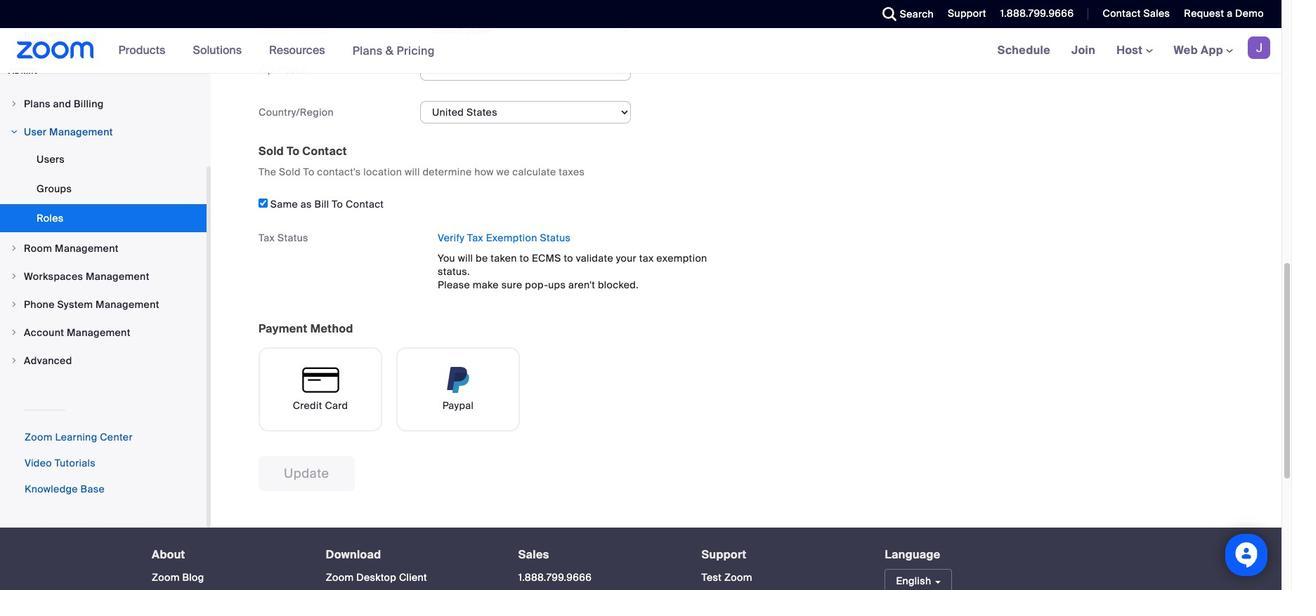 Task type: locate. For each thing, give the bounding box(es) containing it.
contact up host
[[1103, 7, 1141, 20]]

right image
[[10, 100, 18, 108], [10, 272, 18, 281], [10, 357, 18, 365]]

None checkbox
[[259, 199, 268, 208]]

how
[[474, 166, 494, 178]]

right image for room management
[[10, 244, 18, 253]]

right image left account
[[10, 329, 18, 337]]

3 right image from the top
[[10, 301, 18, 309]]

right image inside room management 'menu item'
[[10, 244, 18, 253]]

solutions button
[[193, 28, 248, 73]]

zoom up video in the left bottom of the page
[[25, 431, 52, 444]]

1 right image from the top
[[10, 128, 18, 136]]

1.888.799.9666 up schedule
[[1000, 7, 1074, 20]]

will
[[405, 166, 420, 178], [458, 252, 473, 265]]

knowledge base link
[[25, 483, 105, 496]]

2 tax from the left
[[467, 232, 483, 244]]

management up workspaces management
[[55, 242, 119, 255]]

sold to contact the sold to contact's location will determine how we calculate taxes
[[259, 144, 585, 178]]

billing
[[74, 98, 104, 110]]

status down same
[[277, 232, 308, 244]]

groups link
[[0, 175, 207, 203]]

0 vertical spatial sales
[[1143, 7, 1170, 20]]

right image
[[10, 128, 18, 136], [10, 244, 18, 253], [10, 301, 18, 309], [10, 329, 18, 337]]

system
[[57, 298, 93, 311]]

to right bill
[[332, 198, 343, 211]]

1.888.799.9666 down sales link
[[518, 572, 592, 585]]

1 vertical spatial plans
[[24, 98, 50, 110]]

contact down location
[[346, 198, 384, 211]]

1 horizontal spatial to
[[564, 252, 573, 265]]

management for account management
[[67, 327, 130, 339]]

1 right image from the top
[[10, 100, 18, 108]]

right image inside user management menu item
[[10, 128, 18, 136]]

banner
[[0, 28, 1282, 74]]

to
[[520, 252, 529, 265], [564, 252, 573, 265]]

exemption
[[486, 232, 537, 244]]

right image left workspaces
[[10, 272, 18, 281]]

right image left phone
[[10, 301, 18, 309]]

zoom blog link
[[152, 572, 204, 585]]

sales up the host dropdown button
[[1143, 7, 1170, 20]]

1.888.799.9666
[[1000, 7, 1074, 20], [518, 572, 592, 585]]

right image for user management
[[10, 128, 18, 136]]

profile picture image
[[1248, 37, 1270, 59]]

contact
[[1103, 7, 1141, 20], [302, 144, 347, 159], [346, 198, 384, 211]]

will left be at the left of page
[[458, 252, 473, 265]]

paypal
[[442, 400, 474, 412]]

0 vertical spatial 1.888.799.9666
[[1000, 7, 1074, 20]]

2 right image from the top
[[10, 244, 18, 253]]

pricing
[[397, 43, 435, 58]]

plans and billing
[[24, 98, 104, 110]]

support up test zoom at bottom
[[702, 548, 747, 563]]

zip/postal
[[259, 63, 308, 76]]

video tutorials
[[25, 457, 96, 470]]

plans left and
[[24, 98, 50, 110]]

contact up contact's
[[302, 144, 347, 159]]

zoom logo image
[[17, 41, 94, 59]]

contact inside sold to contact the sold to contact's location will determine how we calculate taxes
[[302, 144, 347, 159]]

status
[[277, 232, 308, 244], [540, 232, 571, 244]]

zoom for zoom desktop client
[[326, 572, 354, 585]]

calculate
[[512, 166, 556, 178]]

0 horizontal spatial to
[[520, 252, 529, 265]]

management inside 'menu item'
[[96, 298, 159, 311]]

download link
[[326, 548, 381, 563]]

management down 'billing'
[[49, 126, 113, 138]]

2 vertical spatial right image
[[10, 357, 18, 365]]

0 horizontal spatial tax
[[259, 232, 275, 244]]

english button
[[885, 570, 952, 591]]

0 vertical spatial plans
[[352, 43, 383, 58]]

taxes
[[559, 166, 585, 178]]

management for room management
[[55, 242, 119, 255]]

management up the advanced "menu item"
[[67, 327, 130, 339]]

management up phone system management 'menu item'
[[86, 270, 149, 283]]

management inside menu item
[[86, 270, 149, 283]]

sales
[[1143, 7, 1170, 20], [518, 548, 549, 563]]

0 vertical spatial will
[[405, 166, 420, 178]]

plans for plans and billing
[[24, 98, 50, 110]]

demo
[[1235, 7, 1264, 20]]

tax up be at the left of page
[[467, 232, 483, 244]]

right image for workspaces
[[10, 272, 18, 281]]

1 vertical spatial support
[[702, 548, 747, 563]]

1 vertical spatial sales
[[518, 548, 549, 563]]

support right search
[[948, 7, 986, 20]]

0 vertical spatial to
[[287, 144, 300, 159]]

same
[[270, 198, 298, 211]]

tax
[[259, 232, 275, 244], [467, 232, 483, 244]]

1 horizontal spatial will
[[458, 252, 473, 265]]

right image left "room"
[[10, 244, 18, 253]]

room
[[24, 242, 52, 255]]

right image inside phone system management 'menu item'
[[10, 301, 18, 309]]

user
[[24, 126, 47, 138]]

sold up the
[[259, 144, 284, 159]]

schedule
[[997, 43, 1050, 58]]

0 horizontal spatial status
[[277, 232, 308, 244]]

1 horizontal spatial to
[[303, 166, 314, 178]]

to right the 'ecms'
[[564, 252, 573, 265]]

2 to from the left
[[564, 252, 573, 265]]

plans left &
[[352, 43, 383, 58]]

0 horizontal spatial plans
[[24, 98, 50, 110]]

right image down admin
[[10, 100, 18, 108]]

video tutorials link
[[25, 457, 96, 470]]

sales up 1.888.799.9666 link
[[518, 548, 549, 563]]

center
[[100, 431, 133, 444]]

product information navigation
[[108, 28, 445, 74]]

1 vertical spatial 1.888.799.9666
[[518, 572, 592, 585]]

management up account management menu item
[[96, 298, 159, 311]]

management for user management
[[49, 126, 113, 138]]

right image left advanced
[[10, 357, 18, 365]]

plans inside menu item
[[24, 98, 50, 110]]

plans and billing menu item
[[0, 91, 207, 117]]

0 horizontal spatial 1.888.799.9666
[[518, 572, 592, 585]]

room management
[[24, 242, 119, 255]]

state/province
[[259, 24, 330, 36]]

zoom right test
[[724, 572, 752, 585]]

account management
[[24, 327, 130, 339]]

room management menu item
[[0, 235, 207, 262]]

1 vertical spatial contact
[[302, 144, 347, 159]]

meetings navigation
[[987, 28, 1282, 74]]

you will be taken to ecms to validate your tax exemption status. please make sure pop-ups aren't blocked.
[[438, 252, 707, 291]]

plans
[[352, 43, 383, 58], [24, 98, 50, 110]]

1 to from the left
[[520, 252, 529, 265]]

zoom desktop client
[[326, 572, 427, 585]]

sold right the
[[279, 166, 301, 178]]

1 vertical spatial will
[[458, 252, 473, 265]]

None text field
[[420, 58, 631, 81]]

0 vertical spatial support
[[948, 7, 986, 20]]

tutorials
[[55, 457, 96, 470]]

zoom
[[25, 431, 52, 444], [152, 572, 180, 585], [326, 572, 354, 585], [724, 572, 752, 585]]

credit card
[[293, 400, 348, 412]]

management inside 'menu item'
[[55, 242, 119, 255]]

please
[[438, 279, 470, 291]]

0 horizontal spatial will
[[405, 166, 420, 178]]

web app
[[1174, 43, 1223, 58]]

support link
[[937, 0, 990, 28], [948, 7, 986, 20], [702, 548, 747, 563]]

right image inside workspaces management menu item
[[10, 272, 18, 281]]

3 right image from the top
[[10, 357, 18, 365]]

zoom desktop client link
[[326, 572, 427, 585]]

validate
[[576, 252, 613, 265]]

products button
[[118, 28, 172, 73]]

right image inside plans and billing menu item
[[10, 100, 18, 108]]

right image inside account management menu item
[[10, 329, 18, 337]]

2 vertical spatial to
[[332, 198, 343, 211]]

blocked.
[[598, 279, 639, 291]]

to
[[287, 144, 300, 159], [303, 166, 314, 178], [332, 198, 343, 211]]

1 horizontal spatial status
[[540, 232, 571, 244]]

1 horizontal spatial plans
[[352, 43, 383, 58]]

zoom down about link
[[152, 572, 180, 585]]

test zoom link
[[702, 572, 752, 585]]

credit
[[293, 400, 322, 412]]

video
[[25, 457, 52, 470]]

status up the 'ecms'
[[540, 232, 571, 244]]

make
[[473, 279, 499, 291]]

1 vertical spatial right image
[[10, 272, 18, 281]]

to down country/region
[[287, 144, 300, 159]]

join link
[[1061, 28, 1106, 73]]

will inside you will be taken to ecms to validate your tax exemption status. please make sure pop-ups aren't blocked.
[[458, 252, 473, 265]]

2 right image from the top
[[10, 272, 18, 281]]

1 horizontal spatial tax
[[467, 232, 483, 244]]

1 horizontal spatial sales
[[1143, 7, 1170, 20]]

groups
[[37, 183, 72, 195]]

request a demo link
[[1174, 0, 1282, 28], [1184, 7, 1264, 20]]

to left contact's
[[303, 166, 314, 178]]

zoom down download
[[326, 572, 354, 585]]

workspaces
[[24, 270, 83, 283]]

request
[[1184, 7, 1224, 20]]

plans for plans & pricing
[[352, 43, 383, 58]]

plans & pricing link
[[352, 43, 435, 58], [352, 43, 435, 58]]

right image left user
[[10, 128, 18, 136]]

plans inside product information navigation
[[352, 43, 383, 58]]

phone system management
[[24, 298, 159, 311]]

0 vertical spatial right image
[[10, 100, 18, 108]]

method
[[310, 322, 353, 336]]

contact sales link
[[1092, 0, 1174, 28], [1103, 7, 1170, 20]]

4 right image from the top
[[10, 329, 18, 337]]

zoom for zoom learning center
[[25, 431, 52, 444]]

will right location
[[405, 166, 420, 178]]

be
[[476, 252, 488, 265]]

0 horizontal spatial to
[[287, 144, 300, 159]]

country/region
[[259, 106, 334, 119]]

to right taken
[[520, 252, 529, 265]]

1.888.799.9666 button
[[990, 0, 1077, 28], [1000, 7, 1074, 20]]

tax down same
[[259, 232, 275, 244]]



Task type: describe. For each thing, give the bounding box(es) containing it.
knowledge
[[25, 483, 78, 496]]

payment method
[[259, 322, 353, 336]]

phone
[[24, 298, 55, 311]]

determine
[[423, 166, 472, 178]]

users
[[37, 153, 65, 166]]

web app button
[[1174, 43, 1233, 58]]

host button
[[1117, 43, 1153, 58]]

management for workspaces management
[[86, 270, 149, 283]]

reports
[[24, 29, 62, 42]]

exemption
[[656, 252, 707, 265]]

base
[[81, 483, 105, 496]]

0 horizontal spatial support
[[702, 548, 747, 563]]

banner containing products
[[0, 28, 1282, 74]]

same as bill to contact
[[268, 198, 384, 211]]

1 horizontal spatial support
[[948, 7, 986, 20]]

desktop
[[356, 572, 396, 585]]

account management menu item
[[0, 320, 207, 346]]

advanced menu item
[[0, 348, 207, 374]]

resources button
[[269, 28, 331, 73]]

2 status from the left
[[540, 232, 571, 244]]

resources
[[269, 43, 325, 58]]

the
[[259, 166, 276, 178]]

right image for account management
[[10, 329, 18, 337]]

learning
[[55, 431, 97, 444]]

0 vertical spatial sold
[[259, 144, 284, 159]]

sure
[[501, 279, 522, 291]]

zoom learning center
[[25, 431, 133, 444]]

1 tax from the left
[[259, 232, 275, 244]]

1 vertical spatial sold
[[279, 166, 301, 178]]

solutions
[[193, 43, 242, 58]]

&
[[386, 43, 394, 58]]

right image for plans
[[10, 100, 18, 108]]

card
[[325, 400, 348, 412]]

and
[[53, 98, 71, 110]]

language
[[885, 548, 941, 563]]

ups
[[548, 279, 566, 291]]

admin
[[8, 65, 38, 76]]

english
[[896, 576, 931, 588]]

1 horizontal spatial 1.888.799.9666
[[1000, 7, 1074, 20]]

as
[[301, 198, 312, 211]]

user management menu item
[[0, 119, 207, 145]]

a
[[1227, 7, 1233, 20]]

1 vertical spatial to
[[303, 166, 314, 178]]

verify tax exemption status
[[438, 232, 571, 244]]

phone system management menu item
[[0, 291, 207, 318]]

roles link
[[0, 204, 207, 232]]

users link
[[0, 145, 207, 173]]

workspaces management
[[24, 270, 149, 283]]

0 vertical spatial contact
[[1103, 7, 1141, 20]]

aren't
[[568, 279, 595, 291]]

right image inside the advanced "menu item"
[[10, 357, 18, 365]]

download
[[326, 548, 381, 563]]

status.
[[438, 265, 470, 278]]

0 horizontal spatial sales
[[518, 548, 549, 563]]

tax
[[639, 252, 654, 265]]

1.888.799.9666 link
[[518, 572, 592, 585]]

your
[[616, 252, 637, 265]]

search
[[900, 8, 934, 20]]

account
[[24, 327, 64, 339]]

about link
[[152, 548, 185, 563]]

user management menu
[[0, 145, 207, 234]]

search button
[[872, 0, 937, 28]]

taken
[[491, 252, 517, 265]]

schedule link
[[987, 28, 1061, 73]]

zoom for zoom blog
[[152, 572, 180, 585]]

right image for phone system management
[[10, 301, 18, 309]]

admin menu menu
[[0, 91, 207, 376]]

zoom blog
[[152, 572, 204, 585]]

location
[[363, 166, 402, 178]]

will inside sold to contact the sold to contact's location will determine how we calculate taxes
[[405, 166, 420, 178]]

verify
[[438, 232, 465, 244]]

pop-
[[525, 279, 548, 291]]

1 status from the left
[[277, 232, 308, 244]]

2 horizontal spatial to
[[332, 198, 343, 211]]

reports link
[[0, 22, 207, 50]]

about
[[152, 548, 185, 563]]

host
[[1117, 43, 1146, 58]]

roles
[[37, 212, 64, 225]]

sales link
[[518, 548, 549, 563]]

client
[[399, 572, 427, 585]]

contact sales
[[1103, 7, 1170, 20]]

products
[[118, 43, 165, 58]]

join
[[1071, 43, 1095, 58]]

advanced
[[24, 355, 72, 367]]

2 vertical spatial contact
[[346, 198, 384, 211]]

we
[[496, 166, 510, 178]]

workspaces management menu item
[[0, 263, 207, 290]]

request a demo
[[1184, 7, 1264, 20]]

test zoom
[[702, 572, 752, 585]]

zoom learning center link
[[25, 431, 133, 444]]

app
[[1201, 43, 1223, 58]]

contact's
[[317, 166, 361, 178]]

blog
[[182, 572, 204, 585]]

user management
[[24, 126, 113, 138]]



Task type: vqa. For each thing, say whether or not it's contained in the screenshot.
first Upgrade
no



